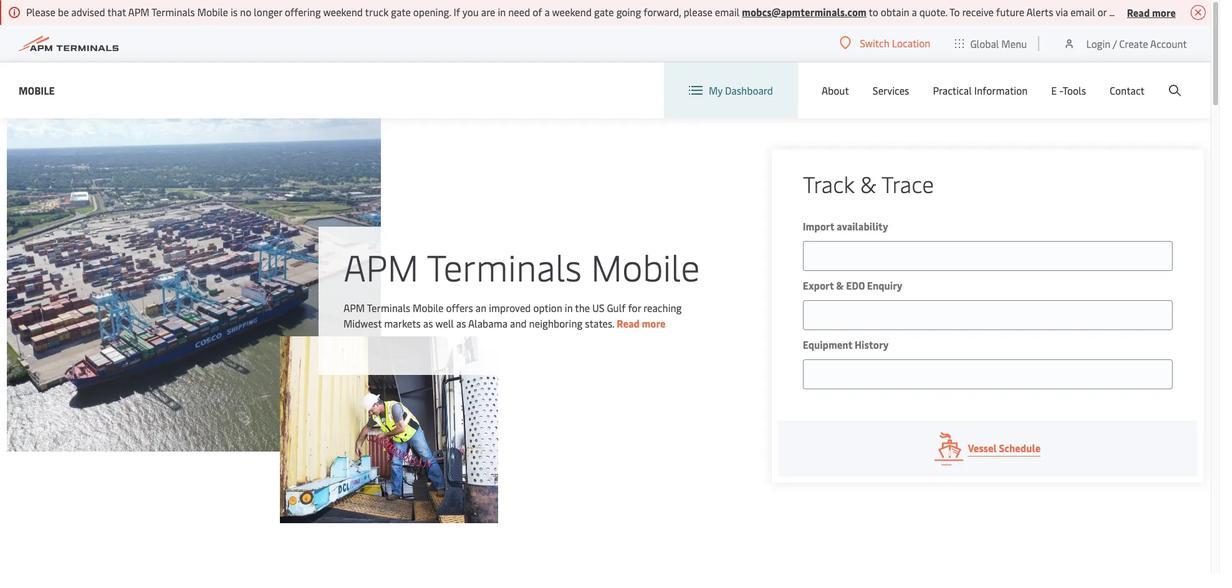 Task type: locate. For each thing, give the bounding box(es) containing it.
1 horizontal spatial more
[[1152, 5, 1176, 19]]

2 vertical spatial terminals
[[367, 301, 410, 315]]

please right forward,
[[684, 5, 713, 19]]

an
[[476, 301, 487, 315]]

midwest
[[344, 316, 382, 330]]

read for read more link
[[617, 316, 640, 330]]

1 please from the left
[[684, 5, 713, 19]]

markets
[[384, 316, 421, 330]]

more down reaching
[[642, 316, 666, 330]]

read inside read more button
[[1127, 5, 1150, 19]]

1 horizontal spatial read more
[[1127, 5, 1176, 19]]

longer
[[254, 5, 282, 19]]

terminals right that on the top left of page
[[152, 5, 195, 19]]

menu
[[1002, 36, 1027, 50]]

mobile link
[[19, 83, 55, 98]]

well
[[436, 316, 454, 330]]

a right obtain
[[912, 5, 917, 19]]

history
[[855, 338, 889, 352]]

2 email from the left
[[1071, 5, 1095, 19]]

in left the
[[565, 301, 573, 315]]

apm for apm terminals mobile offers an improved option in the us gulf for reaching midwest markets as well as alabama and neighboring states.
[[344, 301, 365, 315]]

equipment
[[803, 338, 853, 352]]

for
[[628, 301, 641, 315]]

a right of
[[545, 5, 550, 19]]

1 horizontal spatial &
[[860, 168, 877, 199]]

0 vertical spatial read more
[[1127, 5, 1176, 19]]

1 horizontal spatial please
[[1134, 5, 1163, 19]]

read more
[[1127, 5, 1176, 19], [617, 316, 666, 330]]

1 horizontal spatial weekend
[[552, 5, 592, 19]]

global menu button
[[943, 25, 1040, 62]]

terminals up improved
[[427, 242, 582, 291]]

track & trace
[[803, 168, 934, 199]]

0 horizontal spatial &
[[836, 279, 844, 292]]

0 horizontal spatial weekend
[[323, 5, 363, 19]]

0 horizontal spatial email
[[715, 5, 740, 19]]

about
[[822, 84, 849, 97]]

more
[[1152, 5, 1176, 19], [642, 316, 666, 330]]

apm
[[128, 5, 149, 19], [344, 242, 419, 291], [344, 301, 365, 315]]

trace
[[882, 168, 934, 199]]

global
[[971, 36, 999, 50]]

read more down for
[[617, 316, 666, 330]]

or
[[1098, 5, 1107, 19]]

a
[[545, 5, 550, 19], [912, 5, 917, 19]]

e -tools button
[[1052, 62, 1086, 118]]

terminals
[[152, 5, 195, 19], [427, 242, 582, 291], [367, 301, 410, 315]]

practical information button
[[933, 62, 1028, 118]]

weekend left truck at the left top
[[323, 5, 363, 19]]

1 email from the left
[[715, 5, 740, 19]]

0 horizontal spatial more
[[642, 316, 666, 330]]

0 horizontal spatial read more
[[617, 316, 666, 330]]

2 vertical spatial apm
[[344, 301, 365, 315]]

more up account
[[1152, 5, 1176, 19]]

0 vertical spatial read
[[1127, 5, 1150, 19]]

contact
[[1110, 84, 1145, 97]]

switch location
[[860, 36, 931, 50]]

global menu
[[971, 36, 1027, 50]]

future
[[996, 5, 1025, 19]]

weekend right of
[[552, 5, 592, 19]]

please right sms,
[[1134, 5, 1163, 19]]

0 horizontal spatial as
[[423, 316, 433, 330]]

2 a from the left
[[912, 5, 917, 19]]

0 vertical spatial terminals
[[152, 5, 195, 19]]

that
[[107, 5, 126, 19]]

0 horizontal spatial gate
[[391, 5, 411, 19]]

1 vertical spatial read
[[617, 316, 640, 330]]

gate left going
[[594, 5, 614, 19]]

1 vertical spatial &
[[836, 279, 844, 292]]

us
[[593, 301, 605, 315]]

terminals inside apm terminals mobile offers an improved option in the us gulf for reaching midwest markets as well as alabama and neighboring states.
[[367, 301, 410, 315]]

need
[[508, 5, 530, 19]]

my
[[709, 84, 723, 97]]

1 horizontal spatial gate
[[594, 5, 614, 19]]

in inside apm terminals mobile offers an improved option in the us gulf for reaching midwest markets as well as alabama and neighboring states.
[[565, 301, 573, 315]]

0 horizontal spatial read
[[617, 316, 640, 330]]

1 horizontal spatial read
[[1127, 5, 1150, 19]]

read more up login / create account
[[1127, 5, 1176, 19]]

read up login / create account
[[1127, 5, 1150, 19]]

information
[[975, 84, 1028, 97]]

as
[[423, 316, 433, 330], [456, 316, 466, 330]]

1 vertical spatial apm
[[344, 242, 419, 291]]

as down the offers
[[456, 316, 466, 330]]

1 horizontal spatial in
[[565, 301, 573, 315]]

1 vertical spatial read more
[[617, 316, 666, 330]]

1 horizontal spatial as
[[456, 316, 466, 330]]

in
[[498, 5, 506, 19], [565, 301, 573, 315]]

& for trace
[[860, 168, 877, 199]]

alabama
[[468, 316, 508, 330]]

please
[[26, 5, 55, 19]]

option
[[533, 301, 562, 315]]

read more for read more button
[[1127, 5, 1176, 19]]

is
[[231, 5, 238, 19]]

1 horizontal spatial a
[[912, 5, 917, 19]]

login
[[1087, 36, 1111, 50]]

& left edo
[[836, 279, 844, 292]]

gulf
[[607, 301, 626, 315]]

0 vertical spatial &
[[860, 168, 877, 199]]

more inside button
[[1152, 5, 1176, 19]]

&
[[860, 168, 877, 199], [836, 279, 844, 292]]

as left well
[[423, 316, 433, 330]]

e
[[1052, 84, 1057, 97]]

read
[[1127, 5, 1150, 19], [617, 316, 640, 330]]

apm terminals mobile
[[344, 242, 700, 291]]

offering
[[285, 5, 321, 19]]

contact button
[[1110, 62, 1145, 118]]

& for edo
[[836, 279, 844, 292]]

in right are
[[498, 5, 506, 19]]

1 horizontal spatial terminals
[[367, 301, 410, 315]]

1 vertical spatial more
[[642, 316, 666, 330]]

1 vertical spatial terminals
[[427, 242, 582, 291]]

login / create account
[[1087, 36, 1187, 50]]

please
[[684, 5, 713, 19], [1134, 5, 1163, 19]]

close alert image
[[1191, 5, 1206, 20]]

0 vertical spatial more
[[1152, 5, 1176, 19]]

weekend
[[323, 5, 363, 19], [552, 5, 592, 19]]

1 horizontal spatial email
[[1071, 5, 1095, 19]]

1 vertical spatial in
[[565, 301, 573, 315]]

read down for
[[617, 316, 640, 330]]

0 horizontal spatial please
[[684, 5, 713, 19]]

services
[[873, 84, 910, 97]]

1 a from the left
[[545, 5, 550, 19]]

gate
[[391, 5, 411, 19], [594, 5, 614, 19]]

terminals up "markets"
[[367, 301, 410, 315]]

mobile inside apm terminals mobile offers an improved option in the us gulf for reaching midwest markets as well as alabama and neighboring states.
[[413, 301, 444, 315]]

0 horizontal spatial a
[[545, 5, 550, 19]]

mobile
[[197, 5, 228, 19], [19, 83, 55, 97], [591, 242, 700, 291], [413, 301, 444, 315]]

gate right truck at the left top
[[391, 5, 411, 19]]

email
[[715, 5, 740, 19], [1071, 5, 1095, 19]]

mobcs@apmterminals.com link
[[742, 5, 867, 19]]

1 weekend from the left
[[323, 5, 363, 19]]

1 as from the left
[[423, 316, 433, 330]]

apm inside apm terminals mobile offers an improved option in the us gulf for reaching midwest markets as well as alabama and neighboring states.
[[344, 301, 365, 315]]

& left trace
[[860, 168, 877, 199]]

create
[[1120, 36, 1148, 50]]

availability
[[837, 220, 888, 233]]

0 vertical spatial in
[[498, 5, 506, 19]]

track
[[803, 168, 855, 199]]

practical information
[[933, 84, 1028, 97]]

2 horizontal spatial terminals
[[427, 242, 582, 291]]



Task type: vqa. For each thing, say whether or not it's contained in the screenshot.
more
yes



Task type: describe. For each thing, give the bounding box(es) containing it.
going
[[617, 5, 641, 19]]

offers
[[446, 301, 473, 315]]

terminals for apm terminals mobile
[[427, 242, 582, 291]]

enquiry
[[867, 279, 903, 292]]

apm for apm terminals mobile
[[344, 242, 419, 291]]

0 horizontal spatial in
[[498, 5, 506, 19]]

switch location button
[[840, 36, 931, 50]]

forward,
[[644, 5, 681, 19]]

vessel
[[968, 442, 997, 455]]

please be advised that apm terminals mobile is no longer offering weekend truck gate opening. if you are in need of a weekend gate going forward, please email mobcs@apmterminals.com to obtain a quote. to receive future alerts via email or sms, please
[[26, 5, 1165, 19]]

and
[[510, 316, 527, 330]]

obtain
[[881, 5, 910, 19]]

practical
[[933, 84, 972, 97]]

opening.
[[413, 5, 451, 19]]

more for read more button
[[1152, 5, 1176, 19]]

services button
[[873, 62, 910, 118]]

export & edo enquiry
[[803, 279, 903, 292]]

schedule
[[999, 442, 1041, 455]]

read more link
[[617, 316, 666, 330]]

import availability
[[803, 220, 888, 233]]

the
[[575, 301, 590, 315]]

0 horizontal spatial terminals
[[152, 5, 195, 19]]

-
[[1060, 84, 1063, 97]]

my dashboard
[[709, 84, 773, 97]]

are
[[481, 5, 495, 19]]

more for read more link
[[642, 316, 666, 330]]

to
[[869, 5, 879, 19]]

alerts
[[1027, 5, 1054, 19]]

/
[[1113, 36, 1117, 50]]

tools
[[1063, 84, 1086, 97]]

2 as from the left
[[456, 316, 466, 330]]

dashboard
[[725, 84, 773, 97]]

my dashboard button
[[689, 62, 773, 118]]

neighboring
[[529, 316, 583, 330]]

if
[[454, 5, 460, 19]]

improved
[[489, 301, 531, 315]]

read more button
[[1127, 4, 1176, 20]]

you
[[463, 5, 479, 19]]

sms,
[[1109, 5, 1131, 19]]

1 gate from the left
[[391, 5, 411, 19]]

terminals for apm terminals mobile offers an improved option in the us gulf for reaching midwest markets as well as alabama and neighboring states.
[[367, 301, 410, 315]]

export
[[803, 279, 834, 292]]

2 gate from the left
[[594, 5, 614, 19]]

vessel schedule link
[[778, 421, 1198, 477]]

2 please from the left
[[1134, 5, 1163, 19]]

location
[[892, 36, 931, 50]]

advised
[[71, 5, 105, 19]]

read more for read more link
[[617, 316, 666, 330]]

read for read more button
[[1127, 5, 1150, 19]]

xin da yang zhou  docked at apm terminals mobile image
[[7, 118, 381, 452]]

e -tools
[[1052, 84, 1086, 97]]

of
[[533, 5, 542, 19]]

be
[[58, 5, 69, 19]]

states.
[[585, 316, 615, 330]]

vessel schedule
[[968, 442, 1041, 455]]

about button
[[822, 62, 849, 118]]

0 vertical spatial apm
[[128, 5, 149, 19]]

truck
[[365, 5, 389, 19]]

account
[[1151, 36, 1187, 50]]

equipment history
[[803, 338, 889, 352]]

reaching
[[644, 301, 682, 315]]

edo
[[846, 279, 865, 292]]

quote. to
[[920, 5, 960, 19]]

import
[[803, 220, 835, 233]]

receive
[[963, 5, 994, 19]]

apm terminals mobile offers an improved option in the us gulf for reaching midwest markets as well as alabama and neighboring states.
[[344, 301, 682, 330]]

switch
[[860, 36, 890, 50]]

mobile secondary image
[[280, 337, 498, 524]]

login / create account link
[[1064, 25, 1187, 62]]

2 weekend from the left
[[552, 5, 592, 19]]

no
[[240, 5, 251, 19]]

mobcs@apmterminals.com
[[742, 5, 867, 19]]

via
[[1056, 5, 1068, 19]]



